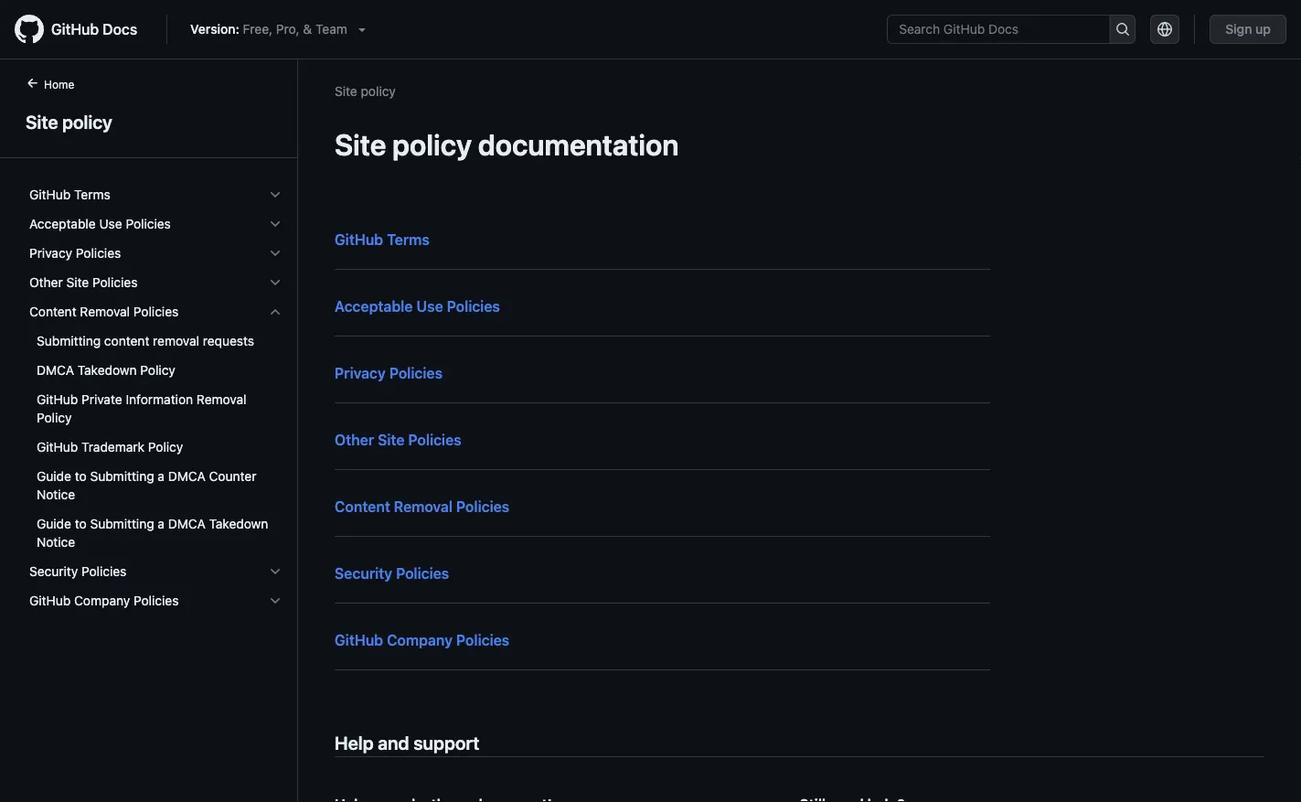Task type: locate. For each thing, give the bounding box(es) containing it.
takedown down counter at the left of page
[[209, 516, 268, 532]]

1 vertical spatial takedown
[[209, 516, 268, 532]]

content up the dmca takedown policy
[[29, 304, 77, 319]]

2 guide from the top
[[37, 516, 71, 532]]

1 vertical spatial acceptable
[[335, 298, 413, 315]]

1 vertical spatial a
[[158, 516, 165, 532]]

0 vertical spatial privacy
[[29, 246, 72, 261]]

1 vertical spatial use
[[417, 298, 444, 315]]

1 a from the top
[[158, 469, 165, 484]]

home link
[[18, 76, 104, 94]]

content
[[29, 304, 77, 319], [335, 498, 391, 516]]

policy
[[140, 363, 176, 378], [37, 410, 72, 425], [148, 440, 183, 455]]

0 vertical spatial terms
[[74, 187, 111, 202]]

0 horizontal spatial github company policies
[[29, 593, 179, 608]]

1 guide from the top
[[37, 469, 71, 484]]

1 vertical spatial sc 9kayk9 0 image
[[268, 275, 283, 290]]

counter
[[209, 469, 257, 484]]

0 vertical spatial removal
[[80, 304, 130, 319]]

to down github trademark policy
[[75, 469, 87, 484]]

0 horizontal spatial privacy
[[29, 246, 72, 261]]

1 horizontal spatial terms
[[387, 231, 430, 248]]

security policies up github company policies dropdown button
[[29, 564, 127, 579]]

company down security policies link on the bottom
[[387, 632, 453, 649]]

0 horizontal spatial content
[[29, 304, 77, 319]]

sc 9kayk9 0 image
[[268, 246, 283, 261], [268, 275, 283, 290], [268, 565, 283, 579]]

1 horizontal spatial github terms
[[335, 231, 430, 248]]

company
[[74, 593, 130, 608], [387, 632, 453, 649]]

0 horizontal spatial company
[[74, 593, 130, 608]]

sc 9kayk9 0 image inside github terms dropdown button
[[268, 188, 283, 202]]

1 horizontal spatial company
[[387, 632, 453, 649]]

None search field
[[888, 15, 1137, 44]]

2 horizontal spatial removal
[[394, 498, 453, 516]]

privacy
[[29, 246, 72, 261], [335, 365, 386, 382]]

dmca
[[37, 363, 74, 378], [168, 469, 206, 484], [168, 516, 206, 532]]

0 horizontal spatial security
[[29, 564, 78, 579]]

0 vertical spatial acceptable
[[29, 216, 96, 231]]

security policies
[[29, 564, 127, 579], [335, 565, 449, 582]]

submitting
[[37, 333, 101, 349], [90, 469, 154, 484], [90, 516, 154, 532]]

notice inside guide to submitting a dmca counter notice
[[37, 487, 75, 502]]

1 horizontal spatial privacy policies
[[335, 365, 443, 382]]

github terms inside dropdown button
[[29, 187, 111, 202]]

1 horizontal spatial content removal policies
[[335, 498, 510, 516]]

0 horizontal spatial security policies
[[29, 564, 127, 579]]

0 vertical spatial guide
[[37, 469, 71, 484]]

1 sc 9kayk9 0 image from the top
[[268, 246, 283, 261]]

select language: current language is english image
[[1159, 22, 1173, 37]]

site policy down home link
[[26, 111, 112, 132]]

other site policies
[[29, 275, 138, 290], [335, 431, 462, 449]]

0 horizontal spatial site policy link
[[22, 108, 275, 135]]

github
[[51, 21, 99, 38], [29, 187, 71, 202], [335, 231, 384, 248], [37, 392, 78, 407], [37, 440, 78, 455], [29, 593, 71, 608], [335, 632, 384, 649]]

3 sc 9kayk9 0 image from the top
[[268, 305, 283, 319]]

submitting content removal requests
[[37, 333, 254, 349]]

0 horizontal spatial other
[[29, 275, 63, 290]]

guide inside guide to submitting a dmca counter notice
[[37, 469, 71, 484]]

2 vertical spatial dmca
[[168, 516, 206, 532]]

to down guide to submitting a dmca counter notice
[[75, 516, 87, 532]]

0 horizontal spatial terms
[[74, 187, 111, 202]]

1 vertical spatial dmca
[[168, 469, 206, 484]]

github terms
[[29, 187, 111, 202], [335, 231, 430, 248]]

1 vertical spatial other
[[335, 431, 374, 449]]

other site policies down privacy policies link
[[335, 431, 462, 449]]

a down github trademark policy link
[[158, 469, 165, 484]]

0 vertical spatial github terms
[[29, 187, 111, 202]]

1 vertical spatial other site policies
[[335, 431, 462, 449]]

1 vertical spatial company
[[387, 632, 453, 649]]

sc 9kayk9 0 image for github terms
[[268, 188, 283, 202]]

notice inside guide to submitting a dmca takedown notice
[[37, 535, 75, 550]]

github terms up acceptable use policies dropdown button
[[29, 187, 111, 202]]

policies
[[126, 216, 171, 231], [76, 246, 121, 261], [92, 275, 138, 290], [447, 298, 500, 315], [133, 304, 179, 319], [390, 365, 443, 382], [408, 431, 462, 449], [457, 498, 510, 516], [81, 564, 127, 579], [396, 565, 449, 582], [134, 593, 179, 608], [457, 632, 510, 649]]

site policy element
[[0, 74, 298, 801]]

1 horizontal spatial site policy
[[335, 83, 396, 98]]

0 horizontal spatial github terms
[[29, 187, 111, 202]]

0 vertical spatial content
[[29, 304, 77, 319]]

submitting down guide to submitting a dmca counter notice
[[90, 516, 154, 532]]

site policy link up github terms dropdown button
[[22, 108, 275, 135]]

1 sc 9kayk9 0 image from the top
[[268, 188, 283, 202]]

site
[[335, 83, 358, 98], [26, 111, 58, 132], [335, 127, 386, 162], [66, 275, 89, 290], [378, 431, 405, 449]]

sc 9kayk9 0 image inside privacy policies dropdown button
[[268, 246, 283, 261]]

1 vertical spatial to
[[75, 516, 87, 532]]

github company policies button
[[22, 586, 290, 616]]

to inside guide to submitting a dmca counter notice
[[75, 469, 87, 484]]

github company policies
[[29, 593, 179, 608], [335, 632, 510, 649]]

security inside security policies dropdown button
[[29, 564, 78, 579]]

content removal policies
[[29, 304, 179, 319], [335, 498, 510, 516]]

submitting for guide to submitting a dmca counter notice
[[90, 469, 154, 484]]

1 vertical spatial guide
[[37, 516, 71, 532]]

takedown up private
[[78, 363, 137, 378]]

sc 9kayk9 0 image inside security policies dropdown button
[[268, 565, 283, 579]]

site policy down triangle down icon at the left top
[[335, 83, 396, 98]]

site policy link
[[335, 83, 396, 98], [22, 108, 275, 135]]

policy down submitting content removal requests link
[[140, 363, 176, 378]]

information
[[126, 392, 193, 407]]

0 vertical spatial use
[[99, 216, 122, 231]]

sc 9kayk9 0 image inside other site policies dropdown button
[[268, 275, 283, 290]]

0 horizontal spatial other site policies
[[29, 275, 138, 290]]

team
[[316, 22, 348, 37]]

acceptable use policies
[[29, 216, 171, 231], [335, 298, 500, 315]]

1 vertical spatial removal
[[197, 392, 247, 407]]

1 vertical spatial privacy
[[335, 365, 386, 382]]

0 vertical spatial content removal policies
[[29, 304, 179, 319]]

use up privacy policies link
[[417, 298, 444, 315]]

github terms up acceptable use policies 'link'
[[335, 231, 430, 248]]

2 to from the top
[[75, 516, 87, 532]]

acceptable use policies down github terms dropdown button
[[29, 216, 171, 231]]

privacy policies inside privacy policies dropdown button
[[29, 246, 121, 261]]

1 horizontal spatial content
[[335, 498, 391, 516]]

privacy policies up other site policies link
[[335, 365, 443, 382]]

removal
[[80, 304, 130, 319], [197, 392, 247, 407], [394, 498, 453, 516]]

1 horizontal spatial use
[[417, 298, 444, 315]]

submitting down trademark
[[90, 469, 154, 484]]

help and support
[[335, 732, 480, 753]]

0 vertical spatial to
[[75, 469, 87, 484]]

0 horizontal spatial acceptable
[[29, 216, 96, 231]]

policy
[[361, 83, 396, 98], [62, 111, 112, 132], [393, 127, 472, 162]]

removal down other site policies link
[[394, 498, 453, 516]]

0 vertical spatial site policy link
[[335, 83, 396, 98]]

content removal policies up content
[[29, 304, 179, 319]]

0 horizontal spatial takedown
[[78, 363, 137, 378]]

1 vertical spatial submitting
[[90, 469, 154, 484]]

dmca for guide to submitting a dmca counter notice
[[168, 469, 206, 484]]

2 notice from the top
[[37, 535, 75, 550]]

0 horizontal spatial site policy
[[26, 111, 112, 132]]

help
[[335, 732, 374, 753]]

docs
[[103, 21, 137, 38]]

1 vertical spatial acceptable use policies
[[335, 298, 500, 315]]

4 sc 9kayk9 0 image from the top
[[268, 594, 283, 608]]

github company policies down security policies link on the bottom
[[335, 632, 510, 649]]

1 vertical spatial github terms
[[335, 231, 430, 248]]

notice
[[37, 487, 75, 502], [37, 535, 75, 550]]

security policies up github company policies link
[[335, 565, 449, 582]]

dmca for guide to submitting a dmca takedown notice
[[168, 516, 206, 532]]

3 sc 9kayk9 0 image from the top
[[268, 565, 283, 579]]

takedown
[[78, 363, 137, 378], [209, 516, 268, 532]]

&
[[303, 22, 312, 37]]

privacy policies down acceptable use policies dropdown button
[[29, 246, 121, 261]]

trademark
[[81, 440, 145, 455]]

1 horizontal spatial takedown
[[209, 516, 268, 532]]

1 vertical spatial policy
[[37, 410, 72, 425]]

triangle down image
[[355, 22, 369, 37]]

terms up acceptable use policies dropdown button
[[74, 187, 111, 202]]

2 vertical spatial policy
[[148, 440, 183, 455]]

1 vertical spatial notice
[[37, 535, 75, 550]]

privacy policies
[[29, 246, 121, 261], [335, 365, 443, 382]]

github company policies down security policies dropdown button
[[29, 593, 179, 608]]

0 horizontal spatial removal
[[80, 304, 130, 319]]

policy down github private information removal policy link
[[148, 440, 183, 455]]

up
[[1256, 22, 1272, 37]]

0 vertical spatial privacy policies
[[29, 246, 121, 261]]

terms
[[74, 187, 111, 202], [387, 231, 430, 248]]

2 vertical spatial sc 9kayk9 0 image
[[268, 565, 283, 579]]

1 vertical spatial privacy policies
[[335, 365, 443, 382]]

0 horizontal spatial acceptable use policies
[[29, 216, 171, 231]]

other site policies up content
[[29, 275, 138, 290]]

guide inside guide to submitting a dmca takedown notice
[[37, 516, 71, 532]]

a
[[158, 469, 165, 484], [158, 516, 165, 532]]

submitting up the dmca takedown policy
[[37, 333, 101, 349]]

1 content removal policies element from the top
[[15, 297, 297, 557]]

a down guide to submitting a dmca counter notice link
[[158, 516, 165, 532]]

other site policies button
[[22, 268, 290, 297]]

tooltip
[[1243, 744, 1280, 780]]

0 horizontal spatial content removal policies
[[29, 304, 179, 319]]

0 horizontal spatial use
[[99, 216, 122, 231]]

1 horizontal spatial acceptable
[[335, 298, 413, 315]]

content removal policies element
[[15, 297, 297, 557], [15, 327, 297, 557]]

0 horizontal spatial privacy policies
[[29, 246, 121, 261]]

0 vertical spatial takedown
[[78, 363, 137, 378]]

takedown inside guide to submitting a dmca takedown notice
[[209, 516, 268, 532]]

1 horizontal spatial removal
[[197, 392, 247, 407]]

sc 9kayk9 0 image for privacy policies
[[268, 246, 283, 261]]

1 horizontal spatial github company policies
[[335, 632, 510, 649]]

guide
[[37, 469, 71, 484], [37, 516, 71, 532]]

sign
[[1226, 22, 1253, 37]]

0 vertical spatial site policy
[[335, 83, 396, 98]]

content removal policies down other site policies link
[[335, 498, 510, 516]]

security
[[29, 564, 78, 579], [335, 565, 393, 582]]

0 vertical spatial acceptable use policies
[[29, 216, 171, 231]]

acceptable
[[29, 216, 96, 231], [335, 298, 413, 315]]

to inside guide to submitting a dmca takedown notice
[[75, 516, 87, 532]]

version: free, pro, & team
[[190, 22, 348, 37]]

sc 9kayk9 0 image
[[268, 188, 283, 202], [268, 217, 283, 231], [268, 305, 283, 319], [268, 594, 283, 608]]

1 notice from the top
[[37, 487, 75, 502]]

sc 9kayk9 0 image inside github company policies dropdown button
[[268, 594, 283, 608]]

acceptable use policies up privacy policies link
[[335, 298, 500, 315]]

2 sc 9kayk9 0 image from the top
[[268, 217, 283, 231]]

scroll to top image
[[1254, 755, 1269, 769]]

policy inside github private information removal policy
[[37, 410, 72, 425]]

site policy
[[335, 83, 396, 98], [26, 111, 112, 132]]

2 vertical spatial submitting
[[90, 516, 154, 532]]

github docs link
[[15, 15, 152, 44]]

other site policies inside other site policies dropdown button
[[29, 275, 138, 290]]

0 vertical spatial sc 9kayk9 0 image
[[268, 246, 283, 261]]

acceptable use policies button
[[22, 210, 290, 239]]

to for guide to submitting a dmca counter notice
[[75, 469, 87, 484]]

2 sc 9kayk9 0 image from the top
[[268, 275, 283, 290]]

0 vertical spatial other site policies
[[29, 275, 138, 290]]

a inside guide to submitting a dmca takedown notice
[[158, 516, 165, 532]]

1 to from the top
[[75, 469, 87, 484]]

0 vertical spatial company
[[74, 593, 130, 608]]

notice for guide to submitting a dmca takedown notice
[[37, 535, 75, 550]]

dmca takedown policy link
[[22, 356, 290, 385]]

use
[[99, 216, 122, 231], [417, 298, 444, 315]]

sc 9kayk9 0 image inside acceptable use policies dropdown button
[[268, 217, 283, 231]]

content up security policies link on the bottom
[[335, 498, 391, 516]]

dmca inside guide to submitting a dmca counter notice
[[168, 469, 206, 484]]

other
[[29, 275, 63, 290], [335, 431, 374, 449]]

2 a from the top
[[158, 516, 165, 532]]

dmca inside guide to submitting a dmca takedown notice
[[168, 516, 206, 532]]

use inside dropdown button
[[99, 216, 122, 231]]

0 vertical spatial github company policies
[[29, 593, 179, 608]]

Search GitHub Docs search field
[[889, 16, 1110, 43]]

content removal policies link
[[335, 498, 510, 516]]

0 vertical spatial notice
[[37, 487, 75, 502]]

documentation
[[478, 127, 679, 162]]

github trademark policy
[[37, 440, 183, 455]]

1 horizontal spatial acceptable use policies
[[335, 298, 500, 315]]

submitting inside guide to submitting a dmca counter notice
[[90, 469, 154, 484]]

to
[[75, 469, 87, 484], [75, 516, 87, 532]]

use down github terms dropdown button
[[99, 216, 122, 231]]

removal up content
[[80, 304, 130, 319]]

sc 9kayk9 0 image for security policies
[[268, 565, 283, 579]]

0 vertical spatial policy
[[140, 363, 176, 378]]

0 vertical spatial other
[[29, 275, 63, 290]]

0 vertical spatial submitting
[[37, 333, 101, 349]]

version:
[[190, 22, 240, 37]]

1 horizontal spatial other site policies
[[335, 431, 462, 449]]

2 content removal policies element from the top
[[15, 327, 297, 557]]

1 vertical spatial site policy link
[[22, 108, 275, 135]]

removal down requests
[[197, 392, 247, 407]]

company down security policies dropdown button
[[74, 593, 130, 608]]

a inside guide to submitting a dmca counter notice
[[158, 469, 165, 484]]

0 vertical spatial a
[[158, 469, 165, 484]]

sc 9kayk9 0 image inside content removal policies dropdown button
[[268, 305, 283, 319]]

policy up github trademark policy
[[37, 410, 72, 425]]

terms up acceptable use policies 'link'
[[387, 231, 430, 248]]

other site policies link
[[335, 431, 462, 449]]

site policy link down triangle down icon at the left top
[[335, 83, 396, 98]]

1 horizontal spatial site policy link
[[335, 83, 396, 98]]

submitting inside guide to submitting a dmca takedown notice
[[90, 516, 154, 532]]

to for guide to submitting a dmca takedown notice
[[75, 516, 87, 532]]



Task type: vqa. For each thing, say whether or not it's contained in the screenshot.
the right Authentication
no



Task type: describe. For each thing, give the bounding box(es) containing it.
free,
[[243, 22, 273, 37]]

github inside 'link'
[[51, 21, 99, 38]]

1 vertical spatial site policy
[[26, 111, 112, 132]]

github terms link
[[335, 231, 430, 248]]

sign up link
[[1211, 15, 1287, 44]]

github company policies link
[[335, 632, 510, 649]]

guide for guide to submitting a dmca takedown notice
[[37, 516, 71, 532]]

sc 9kayk9 0 image for acceptable use policies
[[268, 217, 283, 231]]

support
[[414, 732, 480, 753]]

1 vertical spatial github company policies
[[335, 632, 510, 649]]

acceptable inside dropdown button
[[29, 216, 96, 231]]

github inside github private information removal policy
[[37, 392, 78, 407]]

home
[[44, 78, 74, 91]]

1 vertical spatial content removal policies
[[335, 498, 510, 516]]

sc 9kayk9 0 image for github company policies
[[268, 594, 283, 608]]

notice for guide to submitting a dmca counter notice
[[37, 487, 75, 502]]

a for takedown
[[158, 516, 165, 532]]

guide to submitting a dmca counter notice link
[[22, 462, 290, 510]]

privacy policies link
[[335, 365, 443, 382]]

github docs
[[51, 21, 137, 38]]

1 horizontal spatial privacy
[[335, 365, 386, 382]]

1 horizontal spatial security
[[335, 565, 393, 582]]

policy for github trademark policy
[[148, 440, 183, 455]]

a for counter
[[158, 469, 165, 484]]

1 horizontal spatial other
[[335, 431, 374, 449]]

content inside content removal policies dropdown button
[[29, 304, 77, 319]]

removal inside content removal policies dropdown button
[[80, 304, 130, 319]]

site inside dropdown button
[[66, 275, 89, 290]]

guide to submitting a dmca takedown notice
[[37, 516, 268, 550]]

sign up
[[1226, 22, 1272, 37]]

content removal policies button
[[22, 297, 290, 327]]

github company policies inside dropdown button
[[29, 593, 179, 608]]

acceptable use policies inside dropdown button
[[29, 216, 171, 231]]

1 vertical spatial content
[[335, 498, 391, 516]]

privacy inside dropdown button
[[29, 246, 72, 261]]

1 horizontal spatial security policies
[[335, 565, 449, 582]]

removal inside github private information removal policy
[[197, 392, 247, 407]]

private
[[81, 392, 122, 407]]

terms inside dropdown button
[[74, 187, 111, 202]]

1 vertical spatial terms
[[387, 231, 430, 248]]

content removal policies element containing content removal policies
[[15, 297, 297, 557]]

sc 9kayk9 0 image for content removal policies
[[268, 305, 283, 319]]

2 vertical spatial removal
[[394, 498, 453, 516]]

removal
[[153, 333, 199, 349]]

github terms button
[[22, 180, 290, 210]]

guide to submitting a dmca counter notice
[[37, 469, 257, 502]]

acceptable use policies link
[[335, 298, 500, 315]]

0 vertical spatial dmca
[[37, 363, 74, 378]]

github private information removal policy link
[[22, 385, 290, 433]]

site policy documentation
[[335, 127, 679, 162]]

privacy policies button
[[22, 239, 290, 268]]

github trademark policy link
[[22, 433, 290, 462]]

requests
[[203, 333, 254, 349]]

sc 9kayk9 0 image for other site policies
[[268, 275, 283, 290]]

github private information removal policy
[[37, 392, 247, 425]]

pro,
[[276, 22, 300, 37]]

dmca takedown policy
[[37, 363, 176, 378]]

search image
[[1116, 22, 1131, 37]]

submitting for guide to submitting a dmca takedown notice
[[90, 516, 154, 532]]

content removal policies element containing submitting content removal requests
[[15, 327, 297, 557]]

submitting content removal requests link
[[22, 327, 290, 356]]

policies inside "element"
[[133, 304, 179, 319]]

content removal policies inside dropdown button
[[29, 304, 179, 319]]

guide to submitting a dmca takedown notice link
[[22, 510, 290, 557]]

policy for dmca takedown policy
[[140, 363, 176, 378]]

security policies button
[[22, 557, 290, 586]]

security policies link
[[335, 565, 449, 582]]

other inside dropdown button
[[29, 275, 63, 290]]

content
[[104, 333, 150, 349]]

and
[[378, 732, 410, 753]]

guide for guide to submitting a dmca counter notice
[[37, 469, 71, 484]]

security policies inside dropdown button
[[29, 564, 127, 579]]

company inside dropdown button
[[74, 593, 130, 608]]



